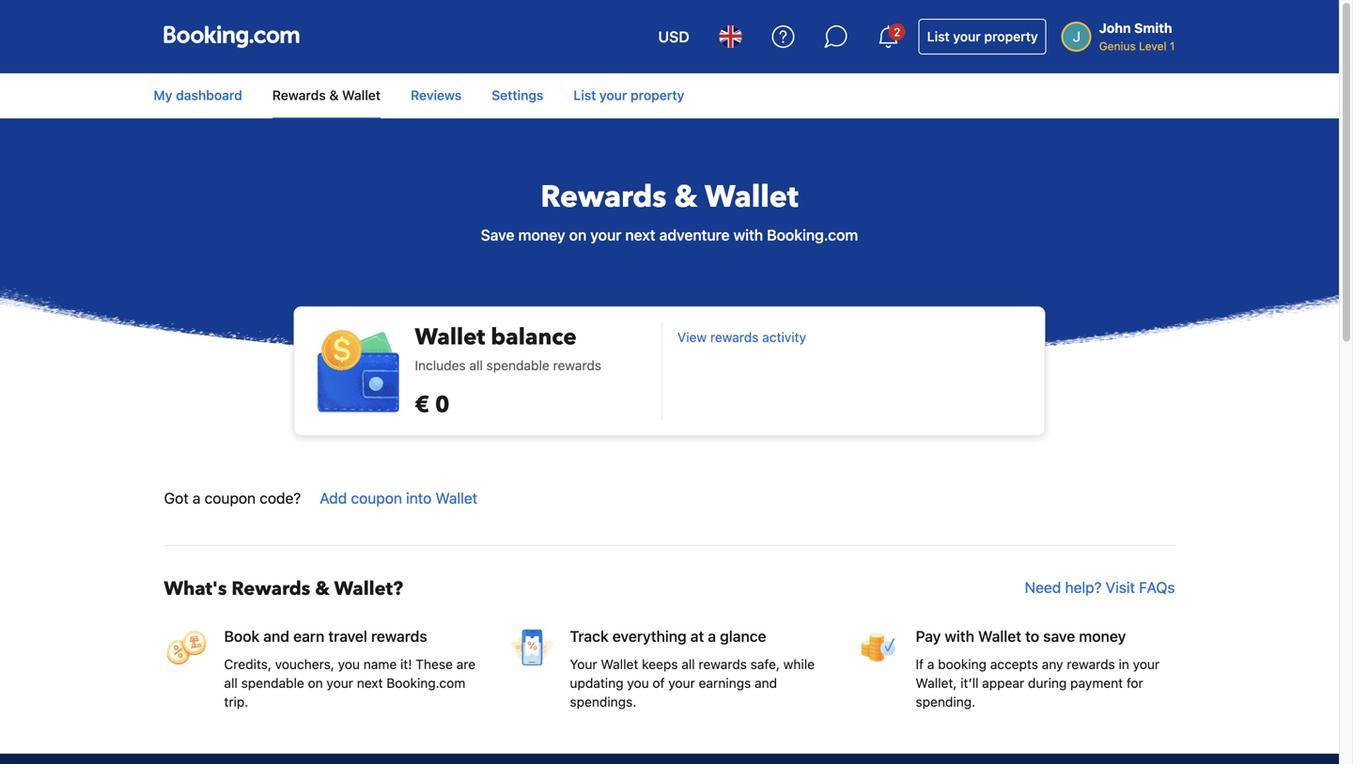 Task type: locate. For each thing, give the bounding box(es) containing it.
2 vertical spatial rewards
[[232, 576, 310, 602]]

spendable down balance
[[487, 358, 550, 373]]

spendable inside credits, vouchers, you name it! these are all spendable on your next booking.com trip.
[[241, 675, 304, 691]]

0 vertical spatial money
[[518, 226, 566, 244]]

safe,
[[751, 657, 780, 672]]

0 vertical spatial &
[[329, 87, 339, 103]]

faqs
[[1140, 579, 1176, 596]]

book
[[224, 627, 260, 645]]

0 horizontal spatial booking.com
[[387, 675, 466, 691]]

list your property link down the usd button
[[559, 78, 700, 113]]

next inside rewards & wallet save money on your next adventure with booking.com
[[626, 226, 656, 244]]

1 vertical spatial rewards
[[541, 177, 667, 218]]

all inside your wallet keeps all rewards safe, while updating you of your earnings and spendings.
[[682, 657, 695, 672]]

booking.com
[[767, 226, 859, 244], [387, 675, 466, 691]]

& inside rewards & wallet save money on your next adventure with booking.com
[[674, 177, 698, 218]]

2 horizontal spatial all
[[682, 657, 695, 672]]

1 horizontal spatial you
[[627, 675, 649, 691]]

wallet inside the wallet balance includes all spendable rewards
[[415, 322, 485, 353]]

1 vertical spatial booking.com
[[387, 675, 466, 691]]

€ 0
[[415, 390, 450, 421]]

1 horizontal spatial spendable
[[487, 358, 550, 373]]

add coupon into wallet
[[320, 489, 478, 507]]

on right save
[[569, 226, 587, 244]]

all inside the wallet balance includes all spendable rewards
[[470, 358, 483, 373]]

on down vouchers,
[[308, 675, 323, 691]]

money right save
[[518, 226, 566, 244]]

0 horizontal spatial spendable
[[241, 675, 304, 691]]

rewards right view
[[711, 329, 759, 345]]

& inside the "rewards & wallet" link
[[329, 87, 339, 103]]

usd button
[[647, 14, 701, 59]]

0 vertical spatial list your property
[[928, 29, 1038, 44]]

0 vertical spatial booking.com
[[767, 226, 859, 244]]

spending.
[[916, 694, 976, 710]]

1 horizontal spatial money
[[1079, 627, 1127, 645]]

save
[[1044, 627, 1076, 645]]

property
[[985, 29, 1038, 44], [631, 87, 685, 103]]

booking.com inside rewards & wallet save money on your next adventure with booking.com
[[767, 226, 859, 244]]

on inside rewards & wallet save money on your next adventure with booking.com
[[569, 226, 587, 244]]

list your property down the usd button
[[574, 87, 685, 103]]

coupon left into
[[351, 489, 402, 507]]

0 vertical spatial a
[[193, 489, 201, 507]]

0 horizontal spatial a
[[193, 489, 201, 507]]

next down the name on the bottom of page
[[357, 675, 383, 691]]

1 horizontal spatial on
[[569, 226, 587, 244]]

all up trip.
[[224, 675, 238, 691]]

rewards up it!
[[371, 627, 427, 645]]

on
[[569, 226, 587, 244], [308, 675, 323, 691]]

0 vertical spatial on
[[569, 226, 587, 244]]

1 vertical spatial &
[[674, 177, 698, 218]]

1
[[1170, 39, 1176, 53]]

1 horizontal spatial a
[[708, 627, 716, 645]]

1 horizontal spatial and
[[755, 675, 777, 691]]

and
[[264, 627, 290, 645], [755, 675, 777, 691]]

list right settings
[[574, 87, 596, 103]]

includes
[[415, 358, 466, 373]]

reviews
[[411, 87, 462, 103]]

0 vertical spatial you
[[338, 657, 360, 672]]

a
[[193, 489, 201, 507], [708, 627, 716, 645], [928, 657, 935, 672]]

what's
[[164, 576, 227, 602]]

rewards inside rewards & wallet save money on your next adventure with booking.com
[[541, 177, 667, 218]]

list right the 2
[[928, 29, 950, 44]]

list your property right the 2
[[928, 29, 1038, 44]]

0 horizontal spatial money
[[518, 226, 566, 244]]

coupon
[[205, 489, 256, 507], [351, 489, 402, 507]]

you left the of
[[627, 675, 649, 691]]

1 vertical spatial you
[[627, 675, 649, 691]]

add coupon into wallet button
[[312, 481, 485, 515]]

keeps
[[642, 657, 678, 672]]

1 horizontal spatial next
[[626, 226, 656, 244]]

0 vertical spatial spendable
[[487, 358, 550, 373]]

next
[[626, 226, 656, 244], [357, 675, 383, 691]]

you down travel
[[338, 657, 360, 672]]

settings link
[[477, 78, 559, 113]]

1 vertical spatial next
[[357, 675, 383, 691]]

a inside the if a booking accepts any rewards in your wallet, it'll appear during payment for spending.
[[928, 657, 935, 672]]

you
[[338, 657, 360, 672], [627, 675, 649, 691]]

0 horizontal spatial on
[[308, 675, 323, 691]]

rewards up earnings
[[699, 657, 747, 672]]

rewards
[[272, 87, 326, 103], [541, 177, 667, 218], [232, 576, 310, 602]]

money
[[518, 226, 566, 244], [1079, 627, 1127, 645]]

spendable down credits,
[[241, 675, 304, 691]]

booking.com online hotel reservations image
[[164, 25, 299, 48]]

earn
[[293, 627, 325, 645]]

0 horizontal spatial all
[[224, 675, 238, 691]]

a right got
[[193, 489, 201, 507]]

with
[[734, 226, 763, 244], [945, 627, 975, 645]]

wallet up includes
[[415, 322, 485, 353]]

wallet
[[342, 87, 381, 103], [705, 177, 799, 218], [415, 322, 485, 353], [436, 489, 478, 507], [979, 627, 1022, 645], [601, 657, 639, 672]]

and down safe,
[[755, 675, 777, 691]]

2
[[894, 25, 901, 39]]

activity
[[763, 329, 807, 345]]

next left adventure
[[626, 226, 656, 244]]

money inside rewards & wallet save money on your next adventure with booking.com
[[518, 226, 566, 244]]

2 horizontal spatial a
[[928, 657, 935, 672]]

if a booking accepts any rewards in your wallet, it'll appear during payment for spending.
[[916, 657, 1160, 710]]

0 vertical spatial list
[[928, 29, 950, 44]]

a right at
[[708, 627, 716, 645]]

1 horizontal spatial property
[[985, 29, 1038, 44]]

0 vertical spatial with
[[734, 226, 763, 244]]

a for if
[[928, 657, 935, 672]]

updating
[[570, 675, 624, 691]]

john smith genius level 1
[[1100, 20, 1176, 53]]

0 horizontal spatial you
[[338, 657, 360, 672]]

wallet up adventure
[[705, 177, 799, 218]]

0 vertical spatial and
[[264, 627, 290, 645]]

1 vertical spatial and
[[755, 675, 777, 691]]

rewards for rewards & wallet
[[272, 87, 326, 103]]

while
[[784, 657, 815, 672]]

need help? visit faqs
[[1025, 579, 1176, 596]]

into
[[406, 489, 432, 507]]

all right keeps
[[682, 657, 695, 672]]

0 horizontal spatial and
[[264, 627, 290, 645]]

your inside your wallet keeps all rewards safe, while updating you of your earnings and spendings.
[[669, 675, 695, 691]]

level
[[1139, 39, 1167, 53]]

0 horizontal spatial coupon
[[205, 489, 256, 507]]

&
[[329, 87, 339, 103], [674, 177, 698, 218], [315, 576, 330, 602]]

booking
[[938, 657, 987, 672]]

1 coupon from the left
[[205, 489, 256, 507]]

all
[[470, 358, 483, 373], [682, 657, 695, 672], [224, 675, 238, 691]]

spendings.
[[570, 694, 637, 710]]

list your property link right the 2
[[919, 19, 1047, 55]]

earnings
[[699, 675, 751, 691]]

your
[[954, 29, 981, 44], [600, 87, 627, 103], [591, 226, 622, 244], [1133, 657, 1160, 672], [327, 675, 353, 691], [669, 675, 695, 691]]

list your property link
[[919, 19, 1047, 55], [559, 78, 700, 113]]

wallet right into
[[436, 489, 478, 507]]

wallet up accepts
[[979, 627, 1022, 645]]

0 horizontal spatial with
[[734, 226, 763, 244]]

help?
[[1066, 579, 1102, 596]]

with up booking
[[945, 627, 975, 645]]

1 horizontal spatial coupon
[[351, 489, 402, 507]]

1 vertical spatial all
[[682, 657, 695, 672]]

2 vertical spatial a
[[928, 657, 935, 672]]

a right if
[[928, 657, 935, 672]]

wallet inside rewards & wallet save money on your next adventure with booking.com
[[705, 177, 799, 218]]

your inside credits, vouchers, you name it! these are all spendable on your next booking.com trip.
[[327, 675, 353, 691]]

1 vertical spatial spendable
[[241, 675, 304, 691]]

1 vertical spatial list your property link
[[559, 78, 700, 113]]

0 vertical spatial next
[[626, 226, 656, 244]]

rewards
[[711, 329, 759, 345], [553, 358, 602, 373], [371, 627, 427, 645], [699, 657, 747, 672], [1067, 657, 1116, 672]]

0 horizontal spatial next
[[357, 675, 383, 691]]

everything
[[613, 627, 687, 645]]

rewards down balance
[[553, 358, 602, 373]]

list
[[928, 29, 950, 44], [574, 87, 596, 103]]

these
[[416, 657, 453, 672]]

0 vertical spatial all
[[470, 358, 483, 373]]

all inside credits, vouchers, you name it! these are all spendable on your next booking.com trip.
[[224, 675, 238, 691]]

rewards & wallet save money on your next adventure with booking.com
[[481, 177, 859, 244]]

visit
[[1106, 579, 1136, 596]]

list your property
[[928, 29, 1038, 44], [574, 87, 685, 103]]

coupon left code?
[[205, 489, 256, 507]]

with right adventure
[[734, 226, 763, 244]]

1 horizontal spatial list your property link
[[919, 19, 1047, 55]]

appear
[[983, 675, 1025, 691]]

1 horizontal spatial with
[[945, 627, 975, 645]]

money up in
[[1079, 627, 1127, 645]]

1 horizontal spatial all
[[470, 358, 483, 373]]

1 vertical spatial money
[[1079, 627, 1127, 645]]

all right includes
[[470, 358, 483, 373]]

rewards inside the if a booking accepts any rewards in your wallet, it'll appear during payment for spending.
[[1067, 657, 1116, 672]]

1 horizontal spatial booking.com
[[767, 226, 859, 244]]

1 vertical spatial list
[[574, 87, 596, 103]]

my dashboard
[[154, 87, 242, 103]]

what's rewards & wallet?
[[164, 576, 403, 602]]

rewards inside the wallet balance includes all spendable rewards
[[553, 358, 602, 373]]

and left earn
[[264, 627, 290, 645]]

code?
[[260, 489, 301, 507]]

spendable
[[487, 358, 550, 373], [241, 675, 304, 691]]

rewards up payment
[[1067, 657, 1116, 672]]

1 vertical spatial on
[[308, 675, 323, 691]]

with inside rewards & wallet save money on your next adventure with booking.com
[[734, 226, 763, 244]]

2 vertical spatial all
[[224, 675, 238, 691]]

1 vertical spatial list your property
[[574, 87, 685, 103]]

0 vertical spatial rewards
[[272, 87, 326, 103]]

0 horizontal spatial property
[[631, 87, 685, 103]]

1 vertical spatial a
[[708, 627, 716, 645]]

2 coupon from the left
[[351, 489, 402, 507]]

wallet up "updating"
[[601, 657, 639, 672]]

balance
[[491, 322, 577, 353]]

track
[[570, 627, 609, 645]]



Task type: vqa. For each thing, say whether or not it's contained in the screenshot.
'Wallet' inside the REWARDS & WALLET SAVE MONEY ON YOUR NEXT ADVENTURE WITH BOOKING.COM
yes



Task type: describe. For each thing, give the bounding box(es) containing it.
adventure
[[660, 226, 730, 244]]

name
[[364, 657, 397, 672]]

2 button
[[866, 14, 912, 59]]

your
[[570, 657, 598, 672]]

payment
[[1071, 675, 1123, 691]]

trip.
[[224, 694, 248, 710]]

smith
[[1135, 20, 1173, 36]]

0 horizontal spatial list
[[574, 87, 596, 103]]

need help? visit faqs link
[[1025, 576, 1176, 603]]

at
[[691, 627, 704, 645]]

wallet balance includes all spendable rewards
[[415, 322, 602, 373]]

all for wallet
[[682, 657, 695, 672]]

save
[[481, 226, 515, 244]]

wallet inside button
[[436, 489, 478, 507]]

your wallet keeps all rewards safe, while updating you of your earnings and spendings.
[[570, 657, 815, 710]]

pay with wallet to save money
[[916, 627, 1127, 645]]

vouchers,
[[275, 657, 335, 672]]

2 vertical spatial &
[[315, 576, 330, 602]]

a for got
[[193, 489, 201, 507]]

got a coupon code?
[[164, 489, 301, 507]]

accepts
[[991, 657, 1039, 672]]

any
[[1042, 657, 1064, 672]]

need
[[1025, 579, 1062, 596]]

1 horizontal spatial list your property
[[928, 29, 1038, 44]]

next inside credits, vouchers, you name it! these are all spendable on your next booking.com trip.
[[357, 675, 383, 691]]

travel
[[328, 627, 368, 645]]

all for balance
[[470, 358, 483, 373]]

got
[[164, 489, 189, 507]]

add
[[320, 489, 347, 507]]

wallet,
[[916, 675, 957, 691]]

usd
[[659, 28, 690, 46]]

0 horizontal spatial list your property
[[574, 87, 685, 103]]

rewards & wallet link
[[272, 78, 381, 119]]

add coupon into wallet link
[[312, 481, 485, 515]]

1 vertical spatial property
[[631, 87, 685, 103]]

during
[[1028, 675, 1067, 691]]

to
[[1026, 627, 1040, 645]]

booking.com inside credits, vouchers, you name it! these are all spendable on your next booking.com trip.
[[387, 675, 466, 691]]

glance
[[720, 627, 767, 645]]

0 vertical spatial list your property link
[[919, 19, 1047, 55]]

0 horizontal spatial list your property link
[[559, 78, 700, 113]]

credits,
[[224, 657, 272, 672]]

for
[[1127, 675, 1144, 691]]

you inside your wallet keeps all rewards safe, while updating you of your earnings and spendings.
[[627, 675, 649, 691]]

& for rewards & wallet
[[329, 87, 339, 103]]

view
[[678, 329, 707, 345]]

coupon inside add coupon into wallet button
[[351, 489, 402, 507]]

wallet left reviews
[[342, 87, 381, 103]]

my
[[154, 87, 172, 103]]

in
[[1119, 657, 1130, 672]]

are
[[457, 657, 476, 672]]

if
[[916, 657, 924, 672]]

view rewards activity
[[678, 329, 807, 345]]

and inside your wallet keeps all rewards safe, while updating you of your earnings and spendings.
[[755, 675, 777, 691]]

you inside credits, vouchers, you name it! these are all spendable on your next booking.com trip.
[[338, 657, 360, 672]]

genius
[[1100, 39, 1136, 53]]

dashboard
[[176, 87, 242, 103]]

view rewards activity link
[[678, 329, 807, 345]]

wallet inside your wallet keeps all rewards safe, while updating you of your earnings and spendings.
[[601, 657, 639, 672]]

pay
[[916, 627, 941, 645]]

settings
[[492, 87, 544, 103]]

john
[[1100, 20, 1132, 36]]

rewards & wallet
[[272, 87, 381, 103]]

0 vertical spatial property
[[985, 29, 1038, 44]]

it!
[[400, 657, 412, 672]]

rewards inside your wallet keeps all rewards safe, while updating you of your earnings and spendings.
[[699, 657, 747, 672]]

wallet?
[[334, 576, 403, 602]]

my dashboard link
[[154, 78, 257, 113]]

on inside credits, vouchers, you name it! these are all spendable on your next booking.com trip.
[[308, 675, 323, 691]]

it'll
[[961, 675, 979, 691]]

your inside the if a booking accepts any rewards in your wallet, it'll appear during payment for spending.
[[1133, 657, 1160, 672]]

credits, vouchers, you name it! these are all spendable on your next booking.com trip.
[[224, 657, 476, 710]]

book and earn travel rewards
[[224, 627, 427, 645]]

1 horizontal spatial list
[[928, 29, 950, 44]]

& for rewards & wallet save money on your next adventure with booking.com
[[674, 177, 698, 218]]

track everything at a glance
[[570, 627, 767, 645]]

rewards for rewards & wallet save money on your next adventure with booking.com
[[541, 177, 667, 218]]

of
[[653, 675, 665, 691]]

reviews link
[[396, 78, 477, 113]]

1 vertical spatial with
[[945, 627, 975, 645]]

your inside rewards & wallet save money on your next adventure with booking.com
[[591, 226, 622, 244]]

spendable inside the wallet balance includes all spendable rewards
[[487, 358, 550, 373]]



